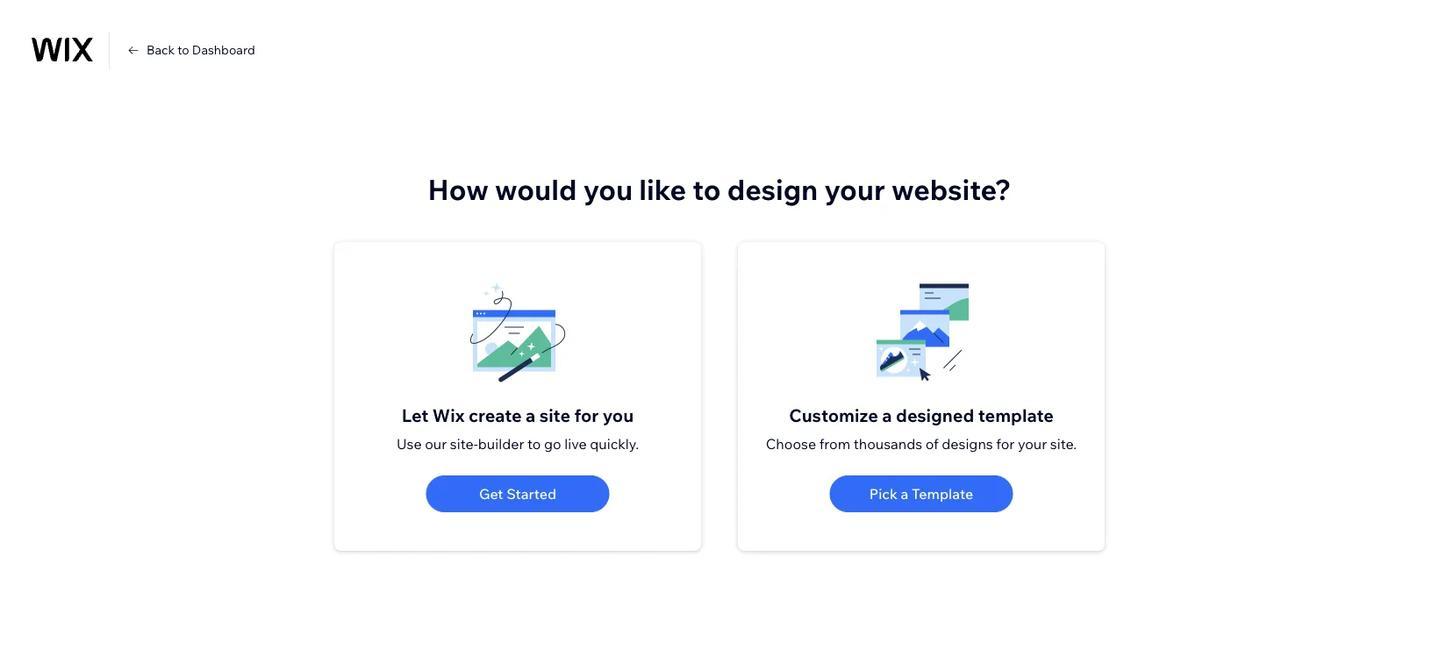 Task type: locate. For each thing, give the bounding box(es) containing it.
you up the 'quickly.'
[[603, 404, 634, 426]]

0 horizontal spatial your
[[825, 172, 886, 207]]

pick a template button
[[830, 476, 1014, 513]]

use our site-builder to go live quickly.
[[397, 435, 639, 453]]

you left 'like'
[[584, 172, 633, 207]]

0 vertical spatial for
[[575, 404, 599, 426]]

1 horizontal spatial a
[[883, 404, 893, 426]]

site.
[[1051, 435, 1077, 453]]

builder
[[478, 435, 525, 453]]

to
[[178, 42, 189, 58], [693, 172, 721, 207], [528, 435, 541, 453]]

to left go
[[528, 435, 541, 453]]

a inside button
[[901, 486, 909, 503]]

1 horizontal spatial to
[[528, 435, 541, 453]]

for
[[575, 404, 599, 426], [997, 435, 1015, 453]]

to inside back to dashboard button
[[178, 42, 189, 58]]

1 vertical spatial your
[[1018, 435, 1048, 453]]

template
[[979, 404, 1054, 426]]

designs
[[942, 435, 994, 453]]

2 vertical spatial to
[[528, 435, 541, 453]]

how
[[428, 172, 489, 207]]

to for use our site-builder to go live quickly.
[[528, 435, 541, 453]]

2 horizontal spatial to
[[693, 172, 721, 207]]

1 vertical spatial to
[[693, 172, 721, 207]]

0 vertical spatial to
[[178, 42, 189, 58]]

1 horizontal spatial for
[[997, 435, 1015, 453]]

your left site.
[[1018, 435, 1048, 453]]

a right pick
[[901, 486, 909, 503]]

a up thousands
[[883, 404, 893, 426]]

site-
[[450, 435, 478, 453]]

0 horizontal spatial to
[[178, 42, 189, 58]]

customize a designed template
[[789, 404, 1054, 426]]

to for how would you like to design your website?
[[693, 172, 721, 207]]

dashboard
[[192, 42, 255, 58]]

a left "site"
[[526, 404, 536, 426]]

2 horizontal spatial a
[[901, 486, 909, 503]]

1 vertical spatial for
[[997, 435, 1015, 453]]

from
[[820, 435, 851, 453]]

website?
[[892, 172, 1012, 207]]

your right design
[[825, 172, 886, 207]]

template
[[912, 486, 974, 503]]

0 horizontal spatial for
[[575, 404, 599, 426]]

your
[[825, 172, 886, 207], [1018, 435, 1048, 453]]

create
[[469, 404, 522, 426]]

get started button
[[426, 476, 610, 513]]

1 horizontal spatial your
[[1018, 435, 1048, 453]]

for down "template"
[[997, 435, 1015, 453]]

like
[[639, 172, 687, 207]]

to right 'like'
[[693, 172, 721, 207]]

0 vertical spatial your
[[825, 172, 886, 207]]

back
[[147, 42, 175, 58]]

let
[[402, 404, 429, 426]]

back to dashboard
[[147, 42, 255, 58]]

pick a template
[[870, 486, 974, 503]]

you
[[584, 172, 633, 207], [603, 404, 634, 426]]

use
[[397, 435, 422, 453]]

a for customize
[[883, 404, 893, 426]]

our
[[425, 435, 447, 453]]

designed
[[896, 404, 975, 426]]

to right back
[[178, 42, 189, 58]]

a
[[526, 404, 536, 426], [883, 404, 893, 426], [901, 486, 909, 503]]

for up the 'live'
[[575, 404, 599, 426]]



Task type: describe. For each thing, give the bounding box(es) containing it.
would
[[495, 172, 577, 207]]

your for site.
[[1018, 435, 1048, 453]]

for for designs
[[997, 435, 1015, 453]]

get started
[[479, 486, 557, 503]]

0 vertical spatial you
[[584, 172, 633, 207]]

thousands
[[854, 435, 923, 453]]

of
[[926, 435, 939, 453]]

customize
[[789, 404, 879, 426]]

started
[[507, 486, 557, 503]]

wix
[[433, 404, 465, 426]]

how would you like to design your website?
[[428, 172, 1012, 207]]

go
[[544, 435, 562, 453]]

let wix create a site for you
[[402, 404, 634, 426]]

back to dashboard button
[[126, 42, 255, 58]]

quickly.
[[590, 435, 639, 453]]

choose from thousands of designs for your site.
[[766, 435, 1077, 453]]

0 horizontal spatial a
[[526, 404, 536, 426]]

your for website?
[[825, 172, 886, 207]]

1 vertical spatial you
[[603, 404, 634, 426]]

pick
[[870, 486, 898, 503]]

for for site
[[575, 404, 599, 426]]

live
[[565, 435, 587, 453]]

site
[[540, 404, 571, 426]]

a for pick
[[901, 486, 909, 503]]

get
[[479, 486, 504, 503]]

design
[[728, 172, 819, 207]]

choose
[[766, 435, 817, 453]]



Task type: vqa. For each thing, say whether or not it's contained in the screenshot.
payments,
no



